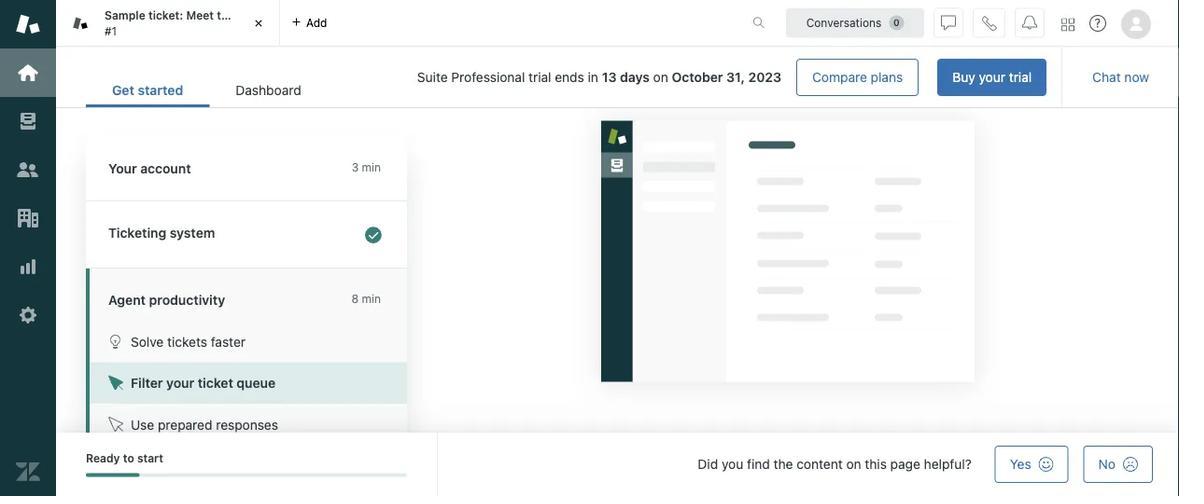Task type: describe. For each thing, give the bounding box(es) containing it.
plans
[[871, 70, 903, 85]]

3
[[352, 161, 359, 174]]

buy your trial
[[953, 70, 1032, 85]]

conversations
[[807, 16, 882, 29]]

start
[[137, 452, 163, 466]]

31,
[[727, 70, 745, 85]]

did
[[698, 457, 718, 473]]

add
[[306, 16, 327, 29]]

zendesk support image
[[16, 12, 40, 36]]

get started image
[[16, 61, 40, 85]]

ticketing system
[[108, 226, 215, 241]]

main element
[[0, 0, 56, 497]]

zendesk image
[[16, 460, 40, 485]]

solve tickets faster
[[131, 334, 246, 350]]

buy your trial button
[[938, 59, 1047, 96]]

dashboard tab
[[209, 73, 328, 107]]

suite professional trial ends in 13 days on october 31, 2023
[[417, 70, 782, 85]]

notifications image
[[1023, 15, 1038, 30]]

filter
[[131, 376, 163, 391]]

content
[[797, 457, 843, 473]]

organizations image
[[16, 206, 40, 231]]

started
[[138, 83, 183, 98]]

this
[[865, 457, 887, 473]]

8
[[352, 293, 359, 306]]

your for buy
[[979, 70, 1006, 85]]

progress-bar progress bar
[[86, 474, 407, 478]]

add button
[[280, 0, 338, 46]]

trial for professional
[[529, 70, 551, 85]]

button displays agent's chat status as invisible. image
[[941, 15, 956, 30]]

to
[[123, 452, 134, 466]]

ticket inside sample ticket: meet the ticket #1
[[238, 9, 269, 22]]

yes button
[[995, 446, 1069, 484]]

zendesk products image
[[1062, 18, 1075, 31]]

compare plans
[[812, 70, 903, 85]]

tab list containing get started
[[86, 73, 328, 107]]

chat now button
[[1078, 59, 1165, 96]]

compare
[[812, 70, 867, 85]]

solve
[[131, 334, 164, 350]]

chat now
[[1093, 70, 1150, 85]]

8 min
[[352, 293, 381, 306]]

compare plans button
[[797, 59, 919, 96]]

2023
[[749, 70, 782, 85]]

get
[[112, 83, 134, 98]]

ready to start
[[86, 452, 163, 466]]

yes
[[1010, 457, 1032, 473]]

ticket:
[[148, 9, 183, 22]]

your
[[108, 161, 137, 176]]

ticketing
[[108, 226, 166, 241]]

buy
[[953, 70, 976, 85]]

helpful?
[[924, 457, 972, 473]]

solve tickets faster button
[[90, 321, 407, 363]]

customers image
[[16, 158, 40, 182]]

conversations button
[[786, 8, 925, 38]]

prepared
[[158, 417, 212, 433]]

did you find the content on this page helpful?
[[698, 457, 972, 473]]



Task type: vqa. For each thing, say whether or not it's contained in the screenshot.
'SUPPORT OUTREACH' link
no



Task type: locate. For each thing, give the bounding box(es) containing it.
use prepared responses
[[131, 417, 278, 433]]

responses
[[216, 417, 278, 433]]

the right the find
[[774, 457, 793, 473]]

1 horizontal spatial trial
[[1009, 70, 1032, 85]]

the right meet
[[217, 9, 235, 22]]

find
[[747, 457, 770, 473]]

queue
[[237, 376, 276, 391]]

agent productivity
[[108, 293, 225, 308]]

page
[[891, 457, 921, 473]]

ticket inside button
[[198, 376, 233, 391]]

in
[[588, 70, 599, 85]]

on
[[653, 70, 668, 85], [846, 457, 862, 473]]

your account heading
[[86, 137, 407, 202]]

views image
[[16, 109, 40, 134]]

0 horizontal spatial on
[[653, 70, 668, 85]]

no button
[[1084, 446, 1153, 484]]

chat
[[1093, 70, 1121, 85]]

3 min
[[352, 161, 381, 174]]

min for productivity
[[362, 293, 381, 306]]

the
[[217, 9, 235, 22], [774, 457, 793, 473]]

get started
[[112, 83, 183, 98]]

days
[[620, 70, 650, 85]]

faster
[[211, 334, 246, 350]]

region
[[467, 0, 1121, 416]]

1 trial from the left
[[1009, 70, 1032, 85]]

progress bar image
[[86, 474, 139, 478]]

productivity
[[149, 293, 225, 308]]

0 horizontal spatial your
[[166, 376, 194, 391]]

1 vertical spatial the
[[774, 457, 793, 473]]

filter your ticket queue
[[131, 376, 276, 391]]

trial left 'ends'
[[529, 70, 551, 85]]

section
[[342, 59, 1047, 96]]

ticket right meet
[[238, 9, 269, 22]]

the for ticket
[[217, 9, 235, 22]]

your right 'buy'
[[979, 70, 1006, 85]]

ticketing system button
[[86, 202, 403, 268]]

1 horizontal spatial on
[[846, 457, 862, 473]]

min right 8
[[362, 293, 381, 306]]

use
[[131, 417, 154, 433]]

2 min from the top
[[362, 293, 381, 306]]

footer containing did you find the content on this page helpful?
[[56, 433, 1179, 497]]

suite
[[417, 70, 448, 85]]

no
[[1099, 457, 1116, 473]]

trial down notifications icon
[[1009, 70, 1032, 85]]

1 vertical spatial min
[[362, 293, 381, 306]]

your for filter
[[166, 376, 194, 391]]

tab containing sample ticket: meet the ticket
[[56, 0, 280, 47]]

on right "days"
[[653, 70, 668, 85]]

you
[[722, 457, 744, 473]]

1 vertical spatial your
[[166, 376, 194, 391]]

0 vertical spatial ticket
[[238, 9, 269, 22]]

0 vertical spatial min
[[362, 161, 381, 174]]

october
[[672, 70, 723, 85]]

#1
[[105, 24, 117, 37]]

on left the "this"
[[846, 457, 862, 473]]

your right filter
[[166, 376, 194, 391]]

1 min from the top
[[362, 161, 381, 174]]

the for content
[[774, 457, 793, 473]]

13
[[602, 70, 617, 85]]

use prepared responses button
[[90, 404, 407, 446]]

now
[[1125, 70, 1150, 85]]

your account
[[108, 161, 191, 176]]

professional
[[451, 70, 525, 85]]

trial for your
[[1009, 70, 1032, 85]]

filter your ticket queue button
[[90, 363, 407, 404]]

tickets
[[167, 334, 207, 350]]

tabs tab list
[[56, 0, 733, 47]]

October 31, 2023 text field
[[672, 70, 782, 85]]

reporting image
[[16, 255, 40, 279]]

min inside 'your account' heading
[[362, 161, 381, 174]]

system
[[170, 226, 215, 241]]

ticket
[[238, 9, 269, 22], [198, 376, 233, 391]]

tab
[[56, 0, 280, 47]]

admin image
[[16, 304, 40, 328]]

indicates location of where to select views. image
[[572, 92, 1004, 411]]

trial inside button
[[1009, 70, 1032, 85]]

1 vertical spatial ticket
[[198, 376, 233, 391]]

footer
[[56, 433, 1179, 497]]

ticket left queue
[[198, 376, 233, 391]]

0 horizontal spatial the
[[217, 9, 235, 22]]

0 horizontal spatial ticket
[[198, 376, 233, 391]]

1 horizontal spatial your
[[979, 70, 1006, 85]]

0 vertical spatial the
[[217, 9, 235, 22]]

1 vertical spatial on
[[846, 457, 862, 473]]

dashboard
[[236, 83, 301, 98]]

0 horizontal spatial trial
[[529, 70, 551, 85]]

ready
[[86, 452, 120, 466]]

0 vertical spatial your
[[979, 70, 1006, 85]]

the inside sample ticket: meet the ticket #1
[[217, 9, 235, 22]]

min right the 3
[[362, 161, 381, 174]]

close image
[[249, 14, 268, 33]]

min for account
[[362, 161, 381, 174]]

agent
[[108, 293, 146, 308]]

ends
[[555, 70, 584, 85]]

on inside footer
[[846, 457, 862, 473]]

1 horizontal spatial the
[[774, 457, 793, 473]]

trial
[[1009, 70, 1032, 85], [529, 70, 551, 85]]

1 horizontal spatial ticket
[[238, 9, 269, 22]]

the inside footer
[[774, 457, 793, 473]]

get help image
[[1090, 15, 1107, 32]]

min
[[362, 161, 381, 174], [362, 293, 381, 306]]

sample
[[105, 9, 145, 22]]

tab list
[[86, 73, 328, 107]]

0 vertical spatial on
[[653, 70, 668, 85]]

section containing compare plans
[[342, 59, 1047, 96]]

meet
[[186, 9, 214, 22]]

sample ticket: meet the ticket #1
[[105, 9, 269, 37]]

your
[[979, 70, 1006, 85], [166, 376, 194, 391]]

account
[[140, 161, 191, 176]]

2 trial from the left
[[529, 70, 551, 85]]



